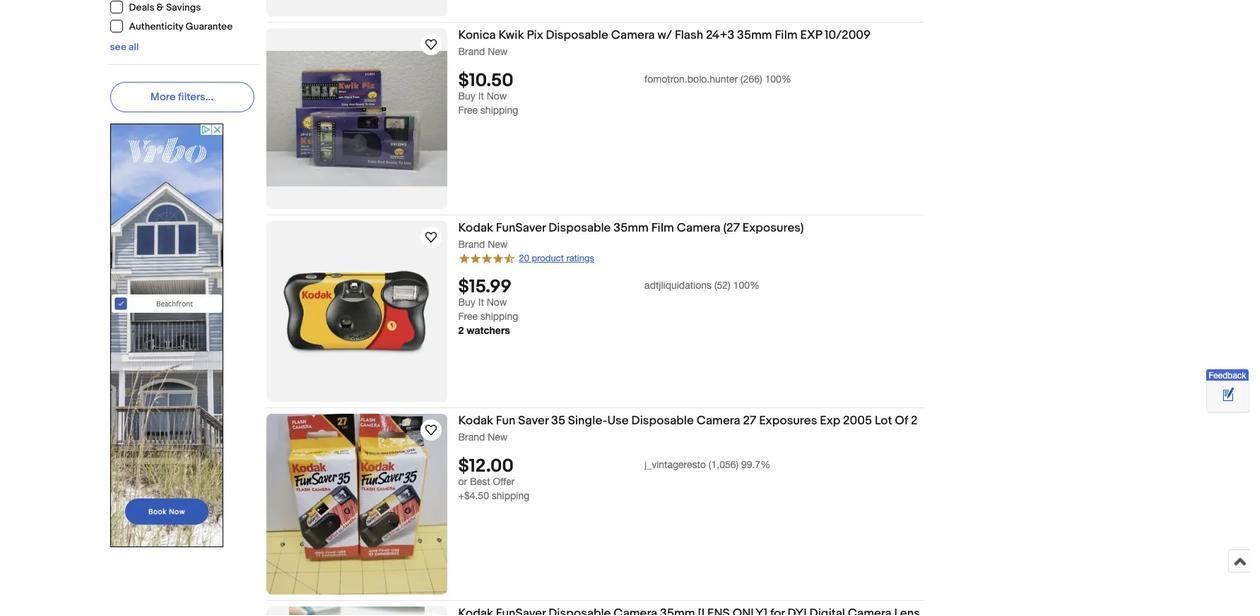 Task type: vqa. For each thing, say whether or not it's contained in the screenshot.
Best
yes



Task type: locate. For each thing, give the bounding box(es) containing it.
shipping inside adtjliquidations (52) 100% buy it now free shipping 2 watchers
[[481, 311, 519, 322]]

free up 'watchers'
[[459, 311, 478, 322]]

3 brand from the top
[[459, 432, 485, 443]]

now up 'watchers'
[[487, 297, 507, 308]]

0 horizontal spatial film
[[652, 221, 675, 235]]

it down the konica
[[479, 91, 484, 102]]

shipping
[[481, 105, 519, 116], [481, 311, 519, 322], [492, 491, 530, 502]]

heading
[[459, 607, 921, 616]]

1 now from the top
[[487, 91, 507, 102]]

2 buy from the top
[[459, 297, 476, 308]]

kodak fun saver 35 single-use disposable camera 27 exposures exp 2005 lot of 2 link
[[459, 414, 925, 431]]

2 now from the top
[[487, 297, 507, 308]]

it inside fomotron.bolo.hunter (266) 100% buy it now free shipping
[[479, 91, 484, 102]]

1 vertical spatial kodak
[[459, 414, 494, 429]]

0 vertical spatial 35mm
[[738, 28, 773, 42]]

1 vertical spatial buy
[[459, 297, 476, 308]]

disposable
[[546, 28, 609, 42], [549, 221, 611, 235], [632, 414, 694, 429]]

0 vertical spatial buy
[[459, 91, 476, 102]]

flash
[[675, 28, 704, 42]]

kodak funsaver disposable 35mm film camera (27 exposures) heading
[[459, 221, 804, 235]]

buy down the konica
[[459, 91, 476, 102]]

0 vertical spatial free
[[459, 105, 478, 116]]

1 vertical spatial film
[[652, 221, 675, 235]]

1 it from the top
[[479, 91, 484, 102]]

2 kodak from the top
[[459, 414, 494, 429]]

1 vertical spatial camera
[[677, 221, 721, 235]]

0 vertical spatial it
[[479, 91, 484, 102]]

$12.00
[[459, 456, 514, 478]]

1 vertical spatial now
[[487, 297, 507, 308]]

0 vertical spatial 2
[[459, 324, 464, 336]]

feedback
[[1209, 371, 1247, 381]]

disposable right pix
[[546, 28, 609, 42]]

savings
[[166, 1, 201, 13]]

100%
[[765, 74, 792, 85], [734, 280, 760, 291]]

deals
[[129, 1, 154, 13]]

2 vertical spatial disposable
[[632, 414, 694, 429]]

1 vertical spatial 100%
[[734, 280, 760, 291]]

buy for fomotron.bolo.hunter (266) 100% buy it now free shipping
[[459, 91, 476, 102]]

camera left the (27
[[677, 221, 721, 235]]

konica kwik pix  disposable camera w/ flash 24+3 35mm film exp 10/2009 link
[[459, 28, 925, 45]]

exp
[[801, 28, 823, 42]]

0 horizontal spatial 35mm
[[614, 221, 649, 235]]

35mm
[[738, 28, 773, 42], [614, 221, 649, 235]]

kodak left funsaver
[[459, 221, 494, 235]]

0 vertical spatial kodak
[[459, 221, 494, 235]]

shipping inside fomotron.bolo.hunter (266) 100% buy it now free shipping
[[481, 105, 519, 116]]

it
[[479, 91, 484, 102], [479, 297, 484, 308]]

20
[[519, 253, 530, 264]]

more filters... button
[[110, 82, 254, 112]]

35mm inside kodak funsaver disposable 35mm film camera (27 exposures) brand new
[[614, 221, 649, 235]]

2 vertical spatial new
[[488, 432, 508, 443]]

exposures)
[[743, 221, 804, 235]]

27
[[743, 414, 757, 429]]

100% for adtjliquidations (52) 100% buy it now free shipping 2 watchers
[[734, 280, 760, 291]]

or
[[459, 477, 468, 488]]

brand right watch kodak funsaver disposable 35mm film camera (27 exposures) image
[[459, 239, 485, 250]]

shipping down offer
[[492, 491, 530, 502]]

kodak inside kodak funsaver disposable 35mm film camera (27 exposures) brand new
[[459, 221, 494, 235]]

lot
[[875, 414, 893, 429]]

brand down the konica
[[459, 46, 485, 57]]

camera left w/
[[611, 28, 655, 42]]

2 left 'watchers'
[[459, 324, 464, 336]]

1 new from the top
[[488, 46, 508, 57]]

camera
[[611, 28, 655, 42], [677, 221, 721, 235], [697, 414, 741, 429]]

0 horizontal spatial 2
[[459, 324, 464, 336]]

fomotron.bolo.hunter (266) 100% buy it now free shipping
[[459, 74, 792, 116]]

20 product ratings
[[519, 253, 595, 264]]

it up 'watchers'
[[479, 297, 484, 308]]

funsaver
[[496, 221, 546, 235]]

buy up 'watchers'
[[459, 297, 476, 308]]

2 brand from the top
[[459, 239, 485, 250]]

1 vertical spatial 2
[[911, 414, 918, 429]]

new down fun
[[488, 432, 508, 443]]

2 it from the top
[[479, 297, 484, 308]]

now
[[487, 91, 507, 102], [487, 297, 507, 308]]

2 vertical spatial camera
[[697, 414, 741, 429]]

(52)
[[715, 280, 731, 291]]

j_vintageresto
[[645, 460, 706, 471]]

film inside konica kwik pix  disposable camera w/ flash 24+3 35mm film exp 10/2009 brand new
[[775, 28, 798, 42]]

1 vertical spatial it
[[479, 297, 484, 308]]

100% inside adtjliquidations (52) 100% buy it now free shipping 2 watchers
[[734, 280, 760, 291]]

2 right of
[[911, 414, 918, 429]]

brand
[[459, 46, 485, 57], [459, 239, 485, 250], [459, 432, 485, 443]]

100% inside fomotron.bolo.hunter (266) 100% buy it now free shipping
[[765, 74, 792, 85]]

free inside adtjliquidations (52) 100% buy it now free shipping 2 watchers
[[459, 311, 478, 322]]

35
[[552, 414, 566, 429]]

2
[[459, 324, 464, 336], [911, 414, 918, 429]]

$10.50
[[459, 70, 514, 92]]

1 horizontal spatial 35mm
[[738, 28, 773, 42]]

deals & savings
[[129, 1, 201, 13]]

1 vertical spatial new
[[488, 239, 508, 250]]

more
[[151, 90, 176, 104]]

now down kwik
[[487, 91, 507, 102]]

now for fomotron.bolo.hunter (266) 100% buy it now free shipping
[[487, 91, 507, 102]]

2 free from the top
[[459, 311, 478, 322]]

100% for fomotron.bolo.hunter (266) 100% buy it now free shipping
[[765, 74, 792, 85]]

brand up $12.00
[[459, 432, 485, 443]]

100% right (266)
[[765, 74, 792, 85]]

shipping down $10.50
[[481, 105, 519, 116]]

shipping up 'watchers'
[[481, 311, 519, 322]]

0 vertical spatial 100%
[[765, 74, 792, 85]]

best
[[470, 477, 490, 488]]

1 kodak from the top
[[459, 221, 494, 235]]

1 vertical spatial free
[[459, 311, 478, 322]]

watchers
[[467, 324, 510, 336]]

disposable right use
[[632, 414, 694, 429]]

2005
[[844, 414, 873, 429]]

now for adtjliquidations (52) 100% buy it now free shipping 2 watchers
[[487, 297, 507, 308]]

2 vertical spatial brand
[[459, 432, 485, 443]]

0 horizontal spatial 100%
[[734, 280, 760, 291]]

new down funsaver
[[488, 239, 508, 250]]

0 vertical spatial camera
[[611, 28, 655, 42]]

film
[[775, 28, 798, 42], [652, 221, 675, 235]]

use
[[608, 414, 629, 429]]

kodak funsaver disposable 35mm film camera (27 exposures) brand new
[[459, 221, 804, 250]]

kodak left fun
[[459, 414, 494, 429]]

film left exp
[[775, 28, 798, 42]]

camera left 27
[[697, 414, 741, 429]]

2 new from the top
[[488, 239, 508, 250]]

2 vertical spatial shipping
[[492, 491, 530, 502]]

film up adtjliquidations
[[652, 221, 675, 235]]

kodak fun saver 35 single-use disposable camera 27 exposures exp 2005 lot of 2 heading
[[459, 414, 918, 429]]

buy
[[459, 91, 476, 102], [459, 297, 476, 308]]

watch kodak fun saver 35 single-use disposable camera 27 exposures exp 2005 lot of 2 image
[[423, 422, 439, 439]]

2 inside adtjliquidations (52) 100% buy it now free shipping 2 watchers
[[459, 324, 464, 336]]

of
[[895, 414, 909, 429]]

free
[[459, 105, 478, 116], [459, 311, 478, 322]]

1 vertical spatial disposable
[[549, 221, 611, 235]]

free inside fomotron.bolo.hunter (266) 100% buy it now free shipping
[[459, 105, 478, 116]]

0 vertical spatial brand
[[459, 46, 485, 57]]

buy inside adtjliquidations (52) 100% buy it now free shipping 2 watchers
[[459, 297, 476, 308]]

1 buy from the top
[[459, 91, 476, 102]]

0 vertical spatial shipping
[[481, 105, 519, 116]]

0 vertical spatial film
[[775, 28, 798, 42]]

kodak for fun
[[459, 414, 494, 429]]

disposable up ratings
[[549, 221, 611, 235]]

3 new from the top
[[488, 432, 508, 443]]

filters...
[[178, 90, 213, 104]]

(27
[[724, 221, 740, 235]]

0 vertical spatial now
[[487, 91, 507, 102]]

100% right (52)
[[734, 280, 760, 291]]

kodak
[[459, 221, 494, 235], [459, 414, 494, 429]]

free down $10.50
[[459, 105, 478, 116]]

new
[[488, 46, 508, 57], [488, 239, 508, 250], [488, 432, 508, 443]]

new down kwik
[[488, 46, 508, 57]]

watch kodak funsaver disposable 35mm film camera (27 exposures) image
[[423, 229, 439, 246]]

1 horizontal spatial film
[[775, 28, 798, 42]]

now inside adtjliquidations (52) 100% buy it now free shipping 2 watchers
[[487, 297, 507, 308]]

now inside fomotron.bolo.hunter (266) 100% buy it now free shipping
[[487, 91, 507, 102]]

kodak inside the kodak fun saver 35 single-use disposable camera 27 exposures exp 2005 lot of 2 brand new
[[459, 414, 494, 429]]

1 free from the top
[[459, 105, 478, 116]]

it inside adtjliquidations (52) 100% buy it now free shipping 2 watchers
[[479, 297, 484, 308]]

1 horizontal spatial 2
[[911, 414, 918, 429]]

buy inside fomotron.bolo.hunter (266) 100% buy it now free shipping
[[459, 91, 476, 102]]

advertisement region
[[110, 123, 223, 548]]

1 vertical spatial shipping
[[481, 311, 519, 322]]

1 horizontal spatial 100%
[[765, 74, 792, 85]]

more filters...
[[151, 90, 213, 104]]

all
[[129, 41, 139, 53]]

$15.99
[[459, 276, 512, 298]]

1 vertical spatial brand
[[459, 239, 485, 250]]

(1,056)
[[709, 460, 739, 471]]

kodak fun saver 35 single-use disposable camera 27 exposures exp 2005 lot of 2 image
[[266, 414, 447, 595]]

0 vertical spatial new
[[488, 46, 508, 57]]

film inside kodak funsaver disposable 35mm film camera (27 exposures) brand new
[[652, 221, 675, 235]]

1 brand from the top
[[459, 46, 485, 57]]

1 vertical spatial 35mm
[[614, 221, 649, 235]]

buy for adtjliquidations (52) 100% buy it now free shipping 2 watchers
[[459, 297, 476, 308]]

0 vertical spatial disposable
[[546, 28, 609, 42]]

kodak fun saver 35 single-use disposable camera 27 exposures exp 2005 lot of 2 brand new
[[459, 414, 918, 443]]

shipping inside j_vintageresto (1,056) 99.7% or best offer +$4.50 shipping
[[492, 491, 530, 502]]



Task type: describe. For each thing, give the bounding box(es) containing it.
new inside the kodak fun saver 35 single-use disposable camera 27 exposures exp 2005 lot of 2 brand new
[[488, 432, 508, 443]]

2 inside the kodak fun saver 35 single-use disposable camera 27 exposures exp 2005 lot of 2 brand new
[[911, 414, 918, 429]]

kodak for funsaver
[[459, 221, 494, 235]]

camera inside konica kwik pix  disposable camera w/ flash 24+3 35mm film exp 10/2009 brand new
[[611, 28, 655, 42]]

camera inside the kodak fun saver 35 single-use disposable camera 27 exposures exp 2005 lot of 2 brand new
[[697, 414, 741, 429]]

fomotron.bolo.hunter
[[645, 74, 738, 85]]

saver
[[518, 414, 549, 429]]

shipping for $10.50
[[481, 105, 519, 116]]

free for fomotron.bolo.hunter (266) 100% buy it now free shipping
[[459, 105, 478, 116]]

ratings
[[567, 253, 595, 264]]

camera inside kodak funsaver disposable 35mm film camera (27 exposures) brand new
[[677, 221, 721, 235]]

it for adtjliquidations (52) 100% buy it now free shipping 2 watchers
[[479, 297, 484, 308]]

w/
[[658, 28, 673, 42]]

konica
[[459, 28, 496, 42]]

authenticity guarantee
[[129, 21, 233, 33]]

20 product ratings link
[[459, 252, 595, 264]]

disposable inside konica kwik pix  disposable camera w/ flash 24+3 35mm film exp 10/2009 brand new
[[546, 28, 609, 42]]

exposures
[[760, 414, 818, 429]]

adtjliquidations (52) 100% buy it now free shipping 2 watchers
[[459, 280, 760, 336]]

kodak funsaver disposable camera 35mm [lens only] for dyi digital camera lens image
[[289, 607, 425, 616]]

brand inside the kodak fun saver 35 single-use disposable camera 27 exposures exp 2005 lot of 2 brand new
[[459, 432, 485, 443]]

&
[[157, 1, 164, 13]]

disposable inside kodak funsaver disposable 35mm film camera (27 exposures) brand new
[[549, 221, 611, 235]]

kodak funsaver disposable 35mm film camera (27 exposures) link
[[459, 221, 925, 238]]

brand inside kodak funsaver disposable 35mm film camera (27 exposures) brand new
[[459, 239, 485, 250]]

see all button
[[110, 41, 139, 53]]

shipping for $12.00
[[492, 491, 530, 502]]

fun
[[496, 414, 516, 429]]

35mm inside konica kwik pix  disposable camera w/ flash 24+3 35mm film exp 10/2009 brand new
[[738, 28, 773, 42]]

it for fomotron.bolo.hunter (266) 100% buy it now free shipping
[[479, 91, 484, 102]]

konica kwik pix  disposable camera w/ flash 24+3 35mm film exp 10/2009 brand new
[[459, 28, 871, 57]]

single-
[[568, 414, 608, 429]]

konica kwik pix  disposable camera w/ flash 24+3 35mm film exp 10/2009 image
[[266, 51, 447, 186]]

pix
[[527, 28, 544, 42]]

guarantee
[[186, 21, 233, 33]]

+$4.50
[[459, 491, 489, 502]]

j_vintageresto (1,056) 99.7% or best offer +$4.50 shipping
[[459, 460, 771, 502]]

see all
[[110, 41, 139, 53]]

adtjliquidations
[[645, 280, 712, 291]]

99.7%
[[742, 460, 771, 471]]

(266)
[[741, 74, 763, 85]]

konica kwik pix  disposable camera w/ flash 24+3 35mm film exp 10/2009 heading
[[459, 28, 871, 42]]

new inside konica kwik pix  disposable camera w/ flash 24+3 35mm film exp 10/2009 brand new
[[488, 46, 508, 57]]

10/2009
[[825, 28, 871, 42]]

brand inside konica kwik pix  disposable camera w/ flash 24+3 35mm film exp 10/2009 brand new
[[459, 46, 485, 57]]

product
[[532, 253, 564, 264]]

kwik
[[499, 28, 524, 42]]

offer
[[493, 477, 515, 488]]

see
[[110, 41, 127, 53]]

exp
[[820, 414, 841, 429]]

authenticity
[[129, 21, 183, 33]]

deals & savings link
[[110, 0, 202, 13]]

kodak funsaver disposable 35mm film camera (27 exposures) image
[[266, 256, 447, 368]]

authenticity guarantee link
[[110, 19, 234, 33]]

watch konica kwik pix  disposable camera w/ flash 24+3 35mm film exp 10/2009 image
[[423, 36, 439, 53]]

free for adtjliquidations (52) 100% buy it now free shipping 2 watchers
[[459, 311, 478, 322]]

24+3
[[706, 28, 735, 42]]

new inside kodak funsaver disposable 35mm film camera (27 exposures) brand new
[[488, 239, 508, 250]]

disposable inside the kodak fun saver 35 single-use disposable camera 27 exposures exp 2005 lot of 2 brand new
[[632, 414, 694, 429]]



